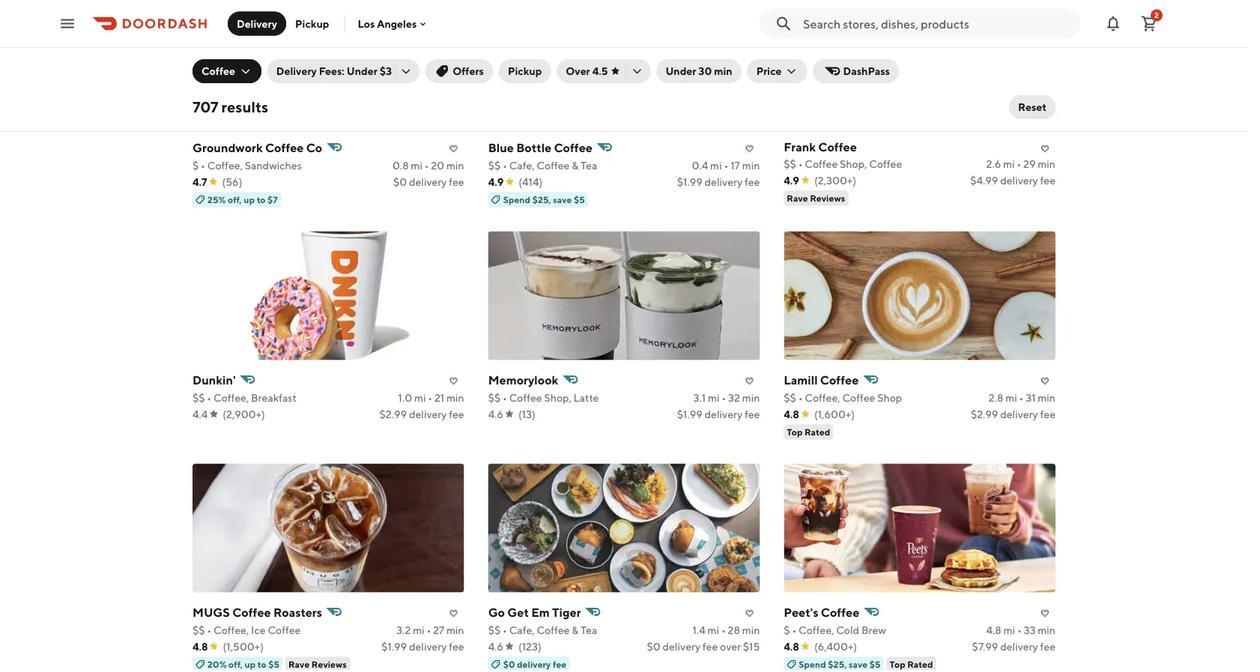 Task type: describe. For each thing, give the bounding box(es) containing it.
min for blue bottle coffee
[[742, 159, 760, 171]]

mi for blue
[[711, 159, 722, 171]]

$0
[[503, 659, 515, 670]]

707 results
[[193, 98, 268, 116]]

mi for lamill
[[1006, 391, 1018, 404]]

groundwork coffee co
[[193, 140, 322, 155]]

21
[[435, 391, 445, 404]]

(1,600+)
[[815, 408, 855, 420]]

1 vertical spatial spend $25, save $5
[[799, 659, 881, 670]]

4.6 for go get em tiger
[[488, 640, 504, 653]]

ice
[[251, 624, 266, 636]]

• down the go
[[503, 624, 507, 636]]

• down memorylook at the left of page
[[503, 391, 507, 404]]

dunkin'
[[193, 373, 236, 387]]

$1.99 for memorylook
[[677, 408, 703, 420]]

los angeles
[[358, 17, 417, 30]]

$2.99 delivery fee for lamill coffee
[[971, 408, 1056, 420]]

& for blue bottle coffee
[[572, 159, 579, 171]]

31
[[1026, 391, 1036, 404]]

$4.99 delivery fee
[[971, 174, 1056, 186]]

$7.99
[[973, 640, 999, 653]]

fee for mugs coffee roasters
[[449, 640, 464, 653]]

coffee inside button
[[202, 65, 235, 77]]

1.0 mi • 21 min
[[398, 391, 464, 404]]

• down frank
[[799, 158, 803, 170]]

dashpass
[[844, 65, 890, 77]]

get
[[508, 605, 529, 619]]

los
[[358, 17, 375, 30]]

(2,300+)
[[815, 174, 857, 186]]

0 vertical spatial top
[[787, 427, 803, 437]]

dashpass button
[[814, 59, 899, 83]]

min for peet's coffee
[[1038, 624, 1056, 636]]

fee right the $0
[[553, 659, 567, 670]]

• down lamill
[[799, 391, 803, 404]]

29
[[1024, 158, 1036, 170]]

• down 'peet's'
[[792, 624, 797, 636]]

min for lamill coffee
[[1038, 391, 1056, 404]]

$​0 delivery fee over $15
[[647, 640, 760, 653]]

1 vertical spatial $25,
[[828, 659, 847, 670]]

delivery down 2.6 mi • 29 min
[[1001, 174, 1039, 186]]

20% off, up to $5
[[208, 659, 280, 670]]

blue bottle coffee
[[488, 140, 593, 155]]

mi right 1.0
[[414, 391, 426, 404]]

$1.99 for mugs coffee roasters
[[382, 640, 407, 653]]

0 vertical spatial spend $25, save $5
[[503, 195, 585, 205]]

25%
[[208, 195, 226, 205]]

frank
[[784, 140, 816, 154]]

peet's coffee
[[784, 605, 860, 619]]

go
[[488, 605, 505, 619]]

0.8 mi • 20 min
[[393, 159, 464, 171]]

offers
[[453, 65, 484, 77]]

mi for mugs
[[413, 624, 425, 636]]

to for $7
[[257, 195, 266, 205]]

latte
[[574, 391, 599, 404]]

tiger
[[552, 605, 581, 619]]

delivery fees: under $3
[[276, 65, 392, 77]]

0 vertical spatial $25,
[[533, 195, 551, 205]]

shop, for latte
[[544, 391, 572, 404]]

shop, for coffee
[[840, 158, 868, 170]]

delivery for lamill coffee
[[1001, 408, 1039, 420]]

delivery for groundwork coffee co
[[409, 176, 447, 188]]

1 horizontal spatial rated
[[908, 659, 933, 670]]

2.6 mi • 29 min
[[987, 158, 1056, 170]]

$$ for lamill coffee
[[784, 391, 797, 404]]

(2,900+)
[[223, 408, 265, 420]]

• up 4.7
[[201, 159, 205, 171]]

fees:
[[319, 65, 345, 77]]

(414)
[[519, 176, 543, 188]]

& for go get em tiger
[[572, 624, 579, 636]]

delivery button
[[228, 12, 286, 36]]

(1,500+)
[[223, 640, 264, 653]]

co
[[306, 140, 322, 155]]

0 horizontal spatial rave reviews
[[289, 659, 347, 670]]

delivery down (123) at left
[[517, 659, 551, 670]]

(56)
[[222, 176, 242, 188]]

price
[[757, 65, 782, 77]]

2 button
[[1135, 9, 1165, 39]]

$1.99 delivery fee for blue bottle coffee
[[677, 176, 760, 188]]

mi right the 3.1
[[708, 391, 720, 404]]

4.4
[[193, 408, 208, 420]]

0.4 mi • 17 min
[[692, 159, 760, 171]]

4.8 for mugs coffee roasters
[[193, 640, 208, 653]]

4.9 for $$ • cafe, coffee & tea
[[488, 176, 504, 188]]

• left 31
[[1020, 391, 1024, 404]]

mi for peet's
[[1004, 624, 1016, 636]]

fee for groundwork coffee co
[[449, 176, 464, 188]]

• left 17
[[724, 159, 729, 171]]

$​0 delivery fee
[[393, 176, 464, 188]]

0 vertical spatial rave reviews
[[787, 193, 846, 204]]

• left 29
[[1017, 158, 1022, 170]]

4.8 for peet's coffee
[[784, 640, 800, 653]]

2
[[1155, 11, 1159, 19]]

over 4.5
[[566, 65, 608, 77]]

peet's
[[784, 605, 819, 619]]

fee down 2.6 mi • 29 min
[[1041, 174, 1056, 186]]

coffee, for mugs coffee roasters
[[214, 624, 249, 636]]

• down mugs
[[207, 624, 212, 636]]

4.5
[[593, 65, 608, 77]]

angeles
[[377, 17, 417, 30]]

over 4.5 button
[[557, 59, 651, 83]]

$1.99 delivery fee for memorylook
[[677, 408, 760, 420]]

(123)
[[519, 640, 542, 653]]

$$ for mugs coffee roasters
[[193, 624, 205, 636]]

groundwork
[[193, 140, 263, 155]]

0 vertical spatial top rated
[[787, 427, 831, 437]]

min for go get em tiger
[[742, 624, 760, 636]]

$$ • coffee shop, coffee
[[784, 158, 903, 170]]

blue
[[488, 140, 514, 155]]

price button
[[748, 59, 808, 83]]

under inside under 30 min button
[[666, 65, 697, 77]]

0 vertical spatial spend
[[503, 195, 531, 205]]

go get em tiger
[[488, 605, 581, 619]]

3.2
[[397, 624, 411, 636]]

mugs coffee roasters
[[193, 605, 322, 619]]

shop
[[878, 391, 903, 404]]

1 horizontal spatial top rated
[[890, 659, 933, 670]]

coffee, for peet's coffee
[[799, 624, 834, 636]]

up for $7
[[244, 195, 255, 205]]

$ • coffee, sandwiches
[[193, 159, 302, 171]]

off, for 20%
[[229, 659, 243, 670]]

$4.99
[[971, 174, 999, 186]]

brew
[[862, 624, 887, 636]]

reset button
[[1010, 95, 1056, 119]]

$7.99 delivery fee
[[973, 640, 1056, 653]]

$$ • coffee shop, latte
[[488, 391, 599, 404]]

20%
[[208, 659, 227, 670]]

over
[[566, 65, 590, 77]]

em
[[532, 605, 550, 619]]

notification bell image
[[1105, 15, 1123, 33]]

min for dunkin'
[[447, 391, 464, 404]]



Task type: vqa. For each thing, say whether or not it's contained in the screenshot.


Task type: locate. For each thing, give the bounding box(es) containing it.
• left 33
[[1018, 624, 1022, 636]]

min right 30
[[714, 65, 733, 77]]

1 horizontal spatial save
[[849, 659, 868, 670]]

• down blue
[[503, 159, 507, 171]]

$2.99 delivery fee for dunkin'
[[380, 408, 464, 420]]

$25, down (6,400+)
[[828, 659, 847, 670]]

• left 20
[[425, 159, 429, 171]]

1 & from the top
[[572, 159, 579, 171]]

1 cafe, from the top
[[509, 159, 535, 171]]

1 horizontal spatial top
[[890, 659, 906, 670]]

$$ up 4.4
[[193, 391, 205, 404]]

32
[[728, 391, 740, 404]]

3.1
[[694, 391, 706, 404]]

25% off, up to $7
[[208, 195, 278, 205]]

1 $2.99 from the left
[[380, 408, 407, 420]]

sandwiches
[[245, 159, 302, 171]]

1 vertical spatial delivery
[[276, 65, 317, 77]]

1.0
[[398, 391, 412, 404]]

3.1 mi • 32 min
[[694, 391, 760, 404]]

coffee button
[[193, 59, 261, 83]]

shop,
[[840, 158, 868, 170], [544, 391, 572, 404]]

4.8
[[784, 408, 800, 420], [987, 624, 1002, 636], [193, 640, 208, 653], [784, 640, 800, 653]]

mi
[[1004, 158, 1015, 170], [411, 159, 423, 171], [711, 159, 722, 171], [414, 391, 426, 404], [708, 391, 720, 404], [1006, 391, 1018, 404], [413, 624, 425, 636], [708, 624, 720, 636], [1004, 624, 1016, 636]]

1 vertical spatial rated
[[908, 659, 933, 670]]

to left $7
[[257, 195, 266, 205]]

• left "21"
[[428, 391, 433, 404]]

1 vertical spatial 4.6
[[488, 640, 504, 653]]

los angeles button
[[358, 17, 429, 30]]

$$ for memorylook
[[488, 391, 501, 404]]

coffee, for groundwork coffee co
[[207, 159, 243, 171]]

0 vertical spatial &
[[572, 159, 579, 171]]

rave reviews down roasters
[[289, 659, 347, 670]]

cafe, up (414)
[[509, 159, 535, 171]]

0 horizontal spatial $​0
[[393, 176, 407, 188]]

save down blue bottle coffee
[[553, 195, 572, 205]]

1 horizontal spatial 4.9
[[784, 174, 800, 186]]

2 vertical spatial $1.99 delivery fee
[[382, 640, 464, 653]]

mi right 2.6
[[1004, 158, 1015, 170]]

0 vertical spatial $​0
[[393, 176, 407, 188]]

$
[[193, 159, 199, 171], [784, 624, 790, 636]]

$1.99 delivery fee down 3.2 mi • 27 min
[[382, 640, 464, 653]]

(6,400+)
[[815, 640, 857, 653]]

1 $2.99 delivery fee from the left
[[380, 408, 464, 420]]

1 horizontal spatial pickup
[[508, 65, 542, 77]]

cafe, for bottle
[[509, 159, 535, 171]]

0 vertical spatial pickup
[[295, 17, 329, 30]]

0.4
[[692, 159, 708, 171]]

1 vertical spatial top
[[890, 659, 906, 670]]

delivery down the 0.8 mi • 20 min
[[409, 176, 447, 188]]

$7
[[268, 195, 278, 205]]

2 under from the left
[[666, 65, 697, 77]]

min
[[714, 65, 733, 77], [1038, 158, 1056, 170], [447, 159, 464, 171], [742, 159, 760, 171], [447, 391, 464, 404], [742, 391, 760, 404], [1038, 391, 1056, 404], [447, 624, 464, 636], [742, 624, 760, 636], [1038, 624, 1056, 636]]

under 30 min
[[666, 65, 733, 77]]

4.8 mi • 33 min
[[987, 624, 1056, 636]]

spend
[[503, 195, 531, 205], [799, 659, 826, 670]]

delivery up coffee button
[[237, 17, 277, 30]]

0 horizontal spatial under
[[347, 65, 378, 77]]

rave reviews
[[787, 193, 846, 204], [289, 659, 347, 670]]

0 horizontal spatial $2.99 delivery fee
[[380, 408, 464, 420]]

1 vertical spatial shop,
[[544, 391, 572, 404]]

$$
[[784, 158, 797, 170], [488, 159, 501, 171], [193, 391, 205, 404], [488, 391, 501, 404], [784, 391, 797, 404], [193, 624, 205, 636], [488, 624, 501, 636]]

$2.99 for lamill coffee
[[971, 408, 999, 420]]

1 $$ • cafe, coffee & tea from the top
[[488, 159, 598, 171]]

mi right "3.2" on the left
[[413, 624, 425, 636]]

1 horizontal spatial $
[[784, 624, 790, 636]]

pickup
[[295, 17, 329, 30], [508, 65, 542, 77]]

delivery for blue bottle coffee
[[705, 176, 743, 188]]

1 horizontal spatial $2.99
[[971, 408, 999, 420]]

$$ down the go
[[488, 624, 501, 636]]

delivery for mugs coffee roasters
[[409, 640, 447, 653]]

4.8 up 20%
[[193, 640, 208, 653]]

• down dunkin' at the left of page
[[207, 391, 212, 404]]

min inside button
[[714, 65, 733, 77]]

0 horizontal spatial rave
[[289, 659, 310, 670]]

1 vertical spatial $
[[784, 624, 790, 636]]

off, right 25%
[[228, 195, 242, 205]]

mi for groundwork
[[411, 159, 423, 171]]

coffee, down peet's coffee
[[799, 624, 834, 636]]

2 & from the top
[[572, 624, 579, 636]]

1 vertical spatial off,
[[229, 659, 243, 670]]

pickup for pickup button to the bottom
[[508, 65, 542, 77]]

fee for peet's coffee
[[1041, 640, 1056, 653]]

under
[[347, 65, 378, 77], [666, 65, 697, 77]]

0 horizontal spatial 4.9
[[488, 176, 504, 188]]

mi for go
[[708, 624, 720, 636]]

min right 29
[[1038, 158, 1056, 170]]

0 vertical spatial save
[[553, 195, 572, 205]]

$$ • cafe, coffee & tea for coffee
[[488, 159, 598, 171]]

pickup button up fees:
[[286, 12, 338, 36]]

mugs
[[193, 605, 230, 619]]

0 vertical spatial reviews
[[810, 193, 846, 204]]

delivery
[[1001, 174, 1039, 186], [409, 176, 447, 188], [705, 176, 743, 188], [409, 408, 447, 420], [705, 408, 743, 420], [1001, 408, 1039, 420], [409, 640, 447, 653], [663, 640, 701, 653], [1001, 640, 1039, 653], [517, 659, 551, 670]]

fee for memorylook
[[745, 408, 760, 420]]

fee down 0.4 mi • 17 min
[[745, 176, 760, 188]]

4.7
[[193, 176, 207, 188]]

2 horizontal spatial $5
[[870, 659, 881, 670]]

• left 27
[[427, 624, 431, 636]]

delivery down 3.2 mi • 27 min
[[409, 640, 447, 653]]

$$ • coffee, coffee shop
[[784, 391, 903, 404]]

offers button
[[426, 59, 493, 83]]

$$ • cafe, coffee & tea down em
[[488, 624, 598, 636]]

1 tea from the top
[[581, 159, 598, 171]]

$2.99 down 2.8
[[971, 408, 999, 420]]

spend down (6,400+)
[[799, 659, 826, 670]]

top rated
[[787, 427, 831, 437], [890, 659, 933, 670]]

over
[[720, 640, 741, 653]]

0 horizontal spatial reviews
[[312, 659, 347, 670]]

pickup button
[[286, 12, 338, 36], [499, 59, 551, 83]]

delivery for peet's coffee
[[1001, 640, 1039, 653]]

0 vertical spatial rated
[[805, 427, 831, 437]]

frank coffee
[[784, 140, 857, 154]]

off,
[[228, 195, 242, 205], [229, 659, 243, 670]]

tea for blue bottle coffee
[[581, 159, 598, 171]]

$$ down frank
[[784, 158, 797, 170]]

$5 down blue bottle coffee
[[574, 195, 585, 205]]

1.4
[[693, 624, 706, 636]]

delivery left fees:
[[276, 65, 317, 77]]

0 horizontal spatial rated
[[805, 427, 831, 437]]

0 vertical spatial $$ • cafe, coffee & tea
[[488, 159, 598, 171]]

$$ for go get em tiger
[[488, 624, 501, 636]]

$5 down $$ • coffee, ice coffee
[[268, 659, 280, 670]]

fee down 1.4
[[703, 640, 718, 653]]

2.8
[[989, 391, 1004, 404]]

$$ for dunkin'
[[193, 391, 205, 404]]

1 vertical spatial $1.99
[[677, 408, 703, 420]]

$$ • coffee, breakfast
[[193, 391, 297, 404]]

1 horizontal spatial $2.99 delivery fee
[[971, 408, 1056, 420]]

1 vertical spatial to
[[258, 659, 267, 670]]

delivery
[[237, 17, 277, 30], [276, 65, 317, 77]]

off, right 20%
[[229, 659, 243, 670]]

0 vertical spatial 4.6
[[488, 408, 504, 420]]

1 horizontal spatial $5
[[574, 195, 585, 205]]

$2.99 for dunkin'
[[380, 408, 407, 420]]

0 vertical spatial $1.99
[[677, 176, 703, 188]]

cold
[[837, 624, 860, 636]]

33
[[1024, 624, 1036, 636]]

2 $$ • cafe, coffee & tea from the top
[[488, 624, 598, 636]]

•
[[799, 158, 803, 170], [1017, 158, 1022, 170], [201, 159, 205, 171], [425, 159, 429, 171], [503, 159, 507, 171], [724, 159, 729, 171], [207, 391, 212, 404], [428, 391, 433, 404], [503, 391, 507, 404], [722, 391, 726, 404], [799, 391, 803, 404], [1020, 391, 1024, 404], [207, 624, 212, 636], [427, 624, 431, 636], [503, 624, 507, 636], [722, 624, 726, 636], [792, 624, 797, 636], [1018, 624, 1022, 636]]

rave down frank
[[787, 193, 808, 204]]

2 tea from the top
[[581, 624, 598, 636]]

under left 30
[[666, 65, 697, 77]]

& down the tiger
[[572, 624, 579, 636]]

1 horizontal spatial $​0
[[647, 640, 661, 653]]

reset
[[1019, 101, 1047, 113]]

delivery for go get em tiger
[[663, 640, 701, 653]]

mi up the '$7.99 delivery fee'
[[1004, 624, 1016, 636]]

1 horizontal spatial rave reviews
[[787, 193, 846, 204]]

1 vertical spatial $$ • cafe, coffee & tea
[[488, 624, 598, 636]]

0 vertical spatial up
[[244, 195, 255, 205]]

0 horizontal spatial spend $25, save $5
[[503, 195, 585, 205]]

$1.99 delivery fee down 0.4 mi • 17 min
[[677, 176, 760, 188]]

min right 31
[[1038, 391, 1056, 404]]

1 vertical spatial pickup
[[508, 65, 542, 77]]

open menu image
[[58, 15, 76, 33]]

0 horizontal spatial $2.99
[[380, 408, 407, 420]]

1 vertical spatial cafe,
[[509, 624, 535, 636]]

cafe, for get
[[509, 624, 535, 636]]

1 vertical spatial $1.99 delivery fee
[[677, 408, 760, 420]]

1 vertical spatial &
[[572, 624, 579, 636]]

1 horizontal spatial rave
[[787, 193, 808, 204]]

1 4.6 from the top
[[488, 408, 504, 420]]

0 horizontal spatial $5
[[268, 659, 280, 670]]

tea down blue bottle coffee
[[581, 159, 598, 171]]

2 4.6 from the top
[[488, 640, 504, 653]]

min for groundwork coffee co
[[447, 159, 464, 171]]

0 vertical spatial delivery
[[237, 17, 277, 30]]

$$ down lamill
[[784, 391, 797, 404]]

17
[[731, 159, 740, 171]]

4.8 for lamill coffee
[[784, 408, 800, 420]]

under left the $3
[[347, 65, 378, 77]]

up
[[244, 195, 255, 205], [245, 659, 256, 670]]

1 horizontal spatial reviews
[[810, 193, 846, 204]]

$$ • cafe, coffee & tea for em
[[488, 624, 598, 636]]

1 horizontal spatial shop,
[[840, 158, 868, 170]]

roasters
[[273, 605, 322, 619]]

coffee, up (56)
[[207, 159, 243, 171]]

fee down 4.8 mi • 33 min
[[1041, 640, 1056, 653]]

4.6 left (13) at the left
[[488, 408, 504, 420]]

$2.99
[[380, 408, 407, 420], [971, 408, 999, 420]]

1 horizontal spatial $25,
[[828, 659, 847, 670]]

0 vertical spatial shop,
[[840, 158, 868, 170]]

to for $5
[[258, 659, 267, 670]]

$$ down blue
[[488, 159, 501, 171]]

• left 28
[[722, 624, 726, 636]]

Store search: begin typing to search for stores available on DoorDash text field
[[803, 15, 1072, 32]]

rated
[[805, 427, 831, 437], [908, 659, 933, 670]]

$1.99 down "3.2" on the left
[[382, 640, 407, 653]]

$2.99 delivery fee down the 2.8 mi • 31 min
[[971, 408, 1056, 420]]

0 horizontal spatial save
[[553, 195, 572, 205]]

&
[[572, 159, 579, 171], [572, 624, 579, 636]]

0 horizontal spatial $25,
[[533, 195, 551, 205]]

1 vertical spatial save
[[849, 659, 868, 670]]

cafe,
[[509, 159, 535, 171], [509, 624, 535, 636]]

1 vertical spatial tea
[[581, 624, 598, 636]]

fee for lamill coffee
[[1041, 408, 1056, 420]]

fee for go get em tiger
[[703, 640, 718, 653]]

0 vertical spatial tea
[[581, 159, 598, 171]]

0 horizontal spatial top
[[787, 427, 803, 437]]

delivery for memorylook
[[705, 408, 743, 420]]

27
[[433, 624, 445, 636]]

$$ for blue bottle coffee
[[488, 159, 501, 171]]

4.8 down 'peet's'
[[784, 640, 800, 653]]

cafe, down get
[[509, 624, 535, 636]]

0 vertical spatial rave
[[787, 193, 808, 204]]

tea for go get em tiger
[[581, 624, 598, 636]]

4.6 for memorylook
[[488, 408, 504, 420]]

4.6 up the $0
[[488, 640, 504, 653]]

4.9 for $$ • coffee shop, coffee
[[784, 174, 800, 186]]

$​0 for go get em tiger
[[647, 640, 661, 653]]

$1.99 delivery fee
[[677, 176, 760, 188], [677, 408, 760, 420], [382, 640, 464, 653]]

0 horizontal spatial pickup
[[295, 17, 329, 30]]

coffee, up (2,900+)
[[214, 391, 249, 404]]

0 vertical spatial $1.99 delivery fee
[[677, 176, 760, 188]]

0 vertical spatial to
[[257, 195, 266, 205]]

coffee, up the (1,500+)
[[214, 624, 249, 636]]

lamill coffee
[[784, 373, 859, 387]]

fee down 1.0 mi • 21 min
[[449, 408, 464, 420]]

min for memorylook
[[742, 391, 760, 404]]

delivery inside button
[[237, 17, 277, 30]]

$1.99 down 0.4
[[677, 176, 703, 188]]

1 items, open order cart image
[[1141, 15, 1159, 33]]

$ • coffee, cold brew
[[784, 624, 887, 636]]

delivery for delivery fees: under $3
[[276, 65, 317, 77]]

delivery for dunkin'
[[409, 408, 447, 420]]

2 cafe, from the top
[[509, 624, 535, 636]]

0 vertical spatial cafe,
[[509, 159, 535, 171]]

spend $25, save $5 down (414)
[[503, 195, 585, 205]]

4.9
[[784, 174, 800, 186], [488, 176, 504, 188]]

min right 27
[[447, 624, 464, 636]]

0 horizontal spatial $
[[193, 159, 199, 171]]

0 horizontal spatial top rated
[[787, 427, 831, 437]]

0 vertical spatial off,
[[228, 195, 242, 205]]

2 vertical spatial $1.99
[[382, 640, 407, 653]]

coffee, for dunkin'
[[214, 391, 249, 404]]

0 vertical spatial pickup button
[[286, 12, 338, 36]]

• left the 32
[[722, 391, 726, 404]]

coffee,
[[207, 159, 243, 171], [214, 391, 249, 404], [805, 391, 841, 404], [214, 624, 249, 636], [799, 624, 834, 636]]

3.2 mi • 27 min
[[397, 624, 464, 636]]

$2.99 delivery fee down 1.0 mi • 21 min
[[380, 408, 464, 420]]

save down (6,400+)
[[849, 659, 868, 670]]

1 vertical spatial rave reviews
[[289, 659, 347, 670]]

up left $7
[[244, 195, 255, 205]]

shop, left latte
[[544, 391, 572, 404]]

0 horizontal spatial spend
[[503, 195, 531, 205]]

2.6
[[987, 158, 1002, 170]]

spend $25, save $5 down (6,400+)
[[799, 659, 881, 670]]

$1.99 for blue bottle coffee
[[677, 176, 703, 188]]

4.6
[[488, 408, 504, 420], [488, 640, 504, 653]]

rave down roasters
[[289, 659, 310, 670]]

reviews
[[810, 193, 846, 204], [312, 659, 347, 670]]

under 30 min button
[[657, 59, 742, 83]]

4.8 down lamill
[[784, 408, 800, 420]]

fee for blue bottle coffee
[[745, 176, 760, 188]]

1 vertical spatial reviews
[[312, 659, 347, 670]]

off, for 25%
[[228, 195, 242, 205]]

4.8 up $7.99
[[987, 624, 1002, 636]]

$5 down brew
[[870, 659, 881, 670]]

2 $2.99 delivery fee from the left
[[971, 408, 1056, 420]]

$3
[[380, 65, 392, 77]]

20
[[431, 159, 445, 171]]

$ up 4.7
[[193, 159, 199, 171]]

$15
[[743, 640, 760, 653]]

pickup for the leftmost pickup button
[[295, 17, 329, 30]]

$1.99 delivery fee for mugs coffee roasters
[[382, 640, 464, 653]]

28
[[728, 624, 740, 636]]

2 $2.99 from the left
[[971, 408, 999, 420]]

$1.99 down the 3.1
[[677, 408, 703, 420]]

min up the $15
[[742, 624, 760, 636]]

1 vertical spatial top rated
[[890, 659, 933, 670]]

coffee, down lamill coffee
[[805, 391, 841, 404]]

up for $5
[[245, 659, 256, 670]]

$ down 'peet's'
[[784, 624, 790, 636]]

fee for dunkin'
[[449, 408, 464, 420]]

min for mugs coffee roasters
[[447, 624, 464, 636]]

tea down the tiger
[[581, 624, 598, 636]]

delivery down 3.1 mi • 32 min
[[705, 408, 743, 420]]

reviews down the (2,300+)
[[810, 193, 846, 204]]

0 horizontal spatial shop,
[[544, 391, 572, 404]]

coffee
[[202, 65, 235, 77], [819, 140, 857, 154], [265, 140, 304, 155], [554, 140, 593, 155], [805, 158, 838, 170], [870, 158, 903, 170], [537, 159, 570, 171], [821, 373, 859, 387], [509, 391, 542, 404], [843, 391, 876, 404], [232, 605, 271, 619], [821, 605, 860, 619], [268, 624, 301, 636], [537, 624, 570, 636]]

1 horizontal spatial spend
[[799, 659, 826, 670]]

$$ down memorylook at the left of page
[[488, 391, 501, 404]]

mi right 0.8
[[411, 159, 423, 171]]

$ for groundwork
[[193, 159, 199, 171]]

1 horizontal spatial spend $25, save $5
[[799, 659, 881, 670]]

save
[[553, 195, 572, 205], [849, 659, 868, 670]]

fee down the 0.8 mi • 20 min
[[449, 176, 464, 188]]

30
[[699, 65, 712, 77]]

1 under from the left
[[347, 65, 378, 77]]

0 horizontal spatial pickup button
[[286, 12, 338, 36]]

1 vertical spatial pickup button
[[499, 59, 551, 83]]

& down blue bottle coffee
[[572, 159, 579, 171]]

1 vertical spatial up
[[245, 659, 256, 670]]

$0 delivery fee
[[503, 659, 567, 670]]

0 vertical spatial $
[[193, 159, 199, 171]]

1 horizontal spatial under
[[666, 65, 697, 77]]

1 vertical spatial $​0
[[647, 640, 661, 653]]

rave reviews down the (2,300+)
[[787, 193, 846, 204]]

results
[[221, 98, 268, 116]]

1 horizontal spatial pickup button
[[499, 59, 551, 83]]

1 vertical spatial spend
[[799, 659, 826, 670]]

$$ down mugs
[[193, 624, 205, 636]]

delivery for delivery
[[237, 17, 277, 30]]

$25, down (414)
[[533, 195, 551, 205]]

$​0 for groundwork coffee co
[[393, 176, 407, 188]]

$5
[[574, 195, 585, 205], [268, 659, 280, 670], [870, 659, 881, 670]]

fee
[[1041, 174, 1056, 186], [449, 176, 464, 188], [745, 176, 760, 188], [449, 408, 464, 420], [745, 408, 760, 420], [1041, 408, 1056, 420], [449, 640, 464, 653], [703, 640, 718, 653], [1041, 640, 1056, 653], [553, 659, 567, 670]]

1 vertical spatial rave
[[289, 659, 310, 670]]

$ for peet's
[[784, 624, 790, 636]]

pickup up fees:
[[295, 17, 329, 30]]

fee down 3.1 mi • 32 min
[[745, 408, 760, 420]]

up down the (1,500+)
[[245, 659, 256, 670]]

$1.99 delivery fee down 3.1 mi • 32 min
[[677, 408, 760, 420]]

2.8 mi • 31 min
[[989, 391, 1056, 404]]

coffee, for lamill coffee
[[805, 391, 841, 404]]



